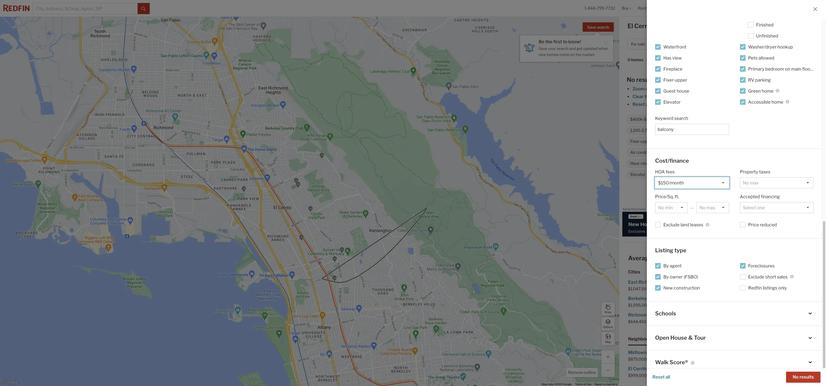 Task type: describe. For each thing, give the bounding box(es) containing it.
listing
[[656, 247, 674, 254]]

$400k-$4.5m for the bottom remove $400k-$4.5m image
[[631, 117, 656, 122]]

fixer- for upper
[[664, 77, 676, 83]]

map data ©2023 google
[[542, 383, 572, 386]]

homes down the redfin
[[748, 296, 762, 301]]

price/sq. ft.
[[656, 194, 680, 199]]

0 horizontal spatial of
[[584, 383, 587, 386]]

washer/dryer hookup
[[749, 44, 794, 50]]

walk
[[656, 359, 669, 366]]

map region
[[0, 0, 671, 386]]

studio+ / 4+ ba
[[743, 42, 770, 46]]

rv parking
[[749, 77, 772, 83]]

remove 1,100-2,750 sq. ft. image
[[667, 129, 670, 132]]

remove studio+ / 4+ ba image
[[769, 42, 772, 46]]

0 horizontal spatial pets
[[664, 161, 672, 166]]

homes inside save your search and get updated when new homes come on the market.
[[547, 52, 559, 57]]

ad
[[821, 208, 824, 211]]

remove
[[671, 102, 686, 107]]

primary
[[749, 66, 765, 72]]

guest
[[664, 88, 676, 94]]

kensington
[[723, 296, 747, 301]]

to inside dialog
[[564, 39, 568, 44]]

list box for hoa fees
[[656, 177, 730, 188]]

on inside save your search and get updated when new homes come on the market.
[[571, 52, 575, 57]]

list box right —
[[697, 202, 730, 213]]

$4.5m for the bottom remove $400k-$4.5m image
[[645, 117, 656, 122]]

remove pets allowed image
[[690, 162, 693, 165]]

zip
[[670, 337, 677, 342]]

studio+ for studio+
[[672, 117, 685, 122]]

your inside save your search and get updated when new homes come on the market.
[[549, 46, 557, 51]]

recommended
[[661, 57, 689, 62]]

air conditioning
[[631, 150, 659, 155]]

no results inside no results button
[[794, 375, 815, 380]]

el cerrito link
[[736, 191, 755, 197]]

waterfront
[[664, 44, 687, 50]]

&
[[689, 335, 694, 341]]

schools
[[656, 310, 677, 317]]

a
[[604, 383, 606, 386]]

0 horizontal spatial filters
[[652, 102, 664, 107]]

remove studio+ image
[[688, 118, 691, 121]]

redfin listings only
[[749, 285, 788, 291]]

coming soon, under contract/pending
[[679, 128, 747, 133]]

know!
[[569, 39, 582, 44]]

1 vertical spatial accessible home
[[698, 172, 728, 177]]

ad region
[[623, 212, 824, 237]]

23
[[808, 42, 813, 46]]

contract/pending
[[716, 128, 747, 133]]

no inside button
[[794, 375, 800, 380]]

home down parking
[[763, 88, 774, 94]]

$400k-$4.5m for remove $400k-$4.5m image in $400k-$4.5m button
[[662, 42, 688, 46]]

sale inside el cerrito hills homes for sale $999,000
[[681, 366, 690, 372]]

house
[[671, 335, 688, 341]]

report for report a map error
[[595, 383, 604, 386]]

be the first to know! dialog
[[521, 32, 614, 62]]

homes inside east richmond heights homes for sale $1,047,500
[[679, 280, 693, 285]]

by for by owner (fsbo)
[[664, 274, 670, 280]]

1 horizontal spatial filters
[[711, 102, 723, 107]]

has view
[[664, 55, 683, 61]]

1 horizontal spatial green home
[[749, 88, 774, 94]]

search for save search
[[598, 25, 610, 30]]

listing type
[[656, 247, 687, 254]]

walk score®
[[656, 359, 689, 366]]

main
[[792, 66, 802, 72]]

open
[[656, 335, 670, 341]]

1-
[[585, 6, 588, 11]]

filters inside button
[[794, 42, 805, 46]]

$629,000
[[723, 287, 742, 291]]

(fsbo)
[[684, 274, 699, 280]]

0 horizontal spatial green
[[661, 172, 672, 177]]

1 vertical spatial ft.
[[675, 194, 680, 199]]

conditioning
[[637, 150, 659, 155]]

of inside zoom out clear the map boundary reset all filters or remove one of your filters below to see more homes
[[696, 102, 700, 107]]

remove green home image
[[686, 173, 689, 176]]

for inside 'midtown homes for sale $875,000'
[[663, 350, 669, 355]]

1 vertical spatial allowed
[[673, 161, 687, 166]]

prices
[[672, 255, 690, 262]]

el cerrito hills homes for sale $999,000
[[629, 366, 690, 378]]

for
[[632, 42, 638, 46]]

zip codes
[[670, 337, 691, 342]]

codes
[[678, 337, 691, 342]]

map for map
[[606, 340, 611, 344]]

richmond for richmond homes for sale $644,450
[[629, 312, 650, 318]]

construction
[[675, 285, 701, 291]]

1 horizontal spatial pets allowed
[[749, 55, 775, 61]]

0 homes • sort : recommended
[[628, 57, 689, 63]]

for left the sale
[[690, 22, 698, 30]]

google
[[564, 383, 572, 386]]

0 vertical spatial ca
[[658, 22, 667, 30]]

by for by agent
[[664, 263, 670, 269]]

studio+ / 4+ ba button
[[739, 39, 776, 50]]

1 horizontal spatial ca
[[735, 255, 744, 262]]

zoom out button
[[633, 86, 654, 92]]

0 vertical spatial ft.
[[660, 128, 663, 133]]

listings
[[764, 285, 778, 291]]

leases
[[691, 222, 704, 228]]

use
[[587, 383, 592, 386]]

new
[[539, 52, 547, 57]]

fireplace
[[664, 66, 683, 72]]

homes right norte on the right of the page
[[744, 366, 759, 372]]

midtown homes for sale $875,000
[[629, 350, 678, 362]]

1 vertical spatial elevator
[[631, 172, 646, 177]]

homes inside zoom out clear the map boundary reset all filters or remove one of your filters below to see more homes
[[763, 102, 777, 107]]

0 horizontal spatial no results
[[627, 76, 657, 83]]

recommended button
[[660, 57, 693, 63]]

studio+ for studio+ / 4+ ba
[[743, 42, 757, 46]]

taxes
[[760, 169, 771, 175]]

sale inside button
[[638, 42, 646, 46]]

for down richmond annex homes for sale
[[759, 366, 765, 372]]

home left remove accessible home image at the top right of the page
[[718, 172, 728, 177]]

$400k-$4.5m button
[[658, 39, 694, 50]]

walk score® link
[[656, 359, 815, 366]]

reset all filters button
[[633, 102, 665, 107]]

fixer- for uppers
[[631, 139, 641, 144]]

report ad
[[812, 208, 824, 211]]

sale inside 'midtown homes for sale $875,000'
[[670, 350, 678, 355]]

near
[[691, 255, 704, 262]]

reset inside zoom out clear the map boundary reset all filters or remove one of your filters below to see more homes
[[633, 102, 646, 107]]

agent
[[671, 263, 682, 269]]

the inside zoom out clear the map boundary reset all filters or remove one of your filters below to see more homes
[[645, 94, 652, 99]]

data
[[548, 383, 554, 386]]

for right annex
[[775, 350, 781, 355]]

$644,450
[[629, 319, 647, 324]]

home down listing
[[654, 255, 671, 262]]

under
[[704, 128, 715, 133]]

for down redfin listings only
[[763, 296, 769, 301]]

price
[[749, 222, 760, 228]]

foreclosures
[[749, 263, 776, 269]]

1 vertical spatial pets allowed
[[664, 161, 687, 166]]

by agent
[[664, 263, 682, 269]]

/
[[758, 42, 759, 46]]

unfinished
[[757, 33, 779, 38]]

list box down price/sq. ft.
[[656, 202, 688, 213]]

property taxes
[[741, 169, 771, 175]]

average
[[629, 255, 653, 262]]

bedroom
[[766, 66, 785, 72]]

accepted financing
[[741, 194, 781, 199]]

draw
[[605, 311, 612, 314]]

$875,000
[[629, 357, 647, 362]]

1 horizontal spatial accessible
[[749, 99, 771, 105]]

for inside berkeley homes for sale $1,095,000
[[663, 296, 669, 301]]

have view
[[631, 161, 649, 166]]

options
[[604, 325, 614, 329]]

homes inside the 0 homes • sort : recommended
[[632, 57, 644, 62]]

0 horizontal spatial accessible
[[698, 172, 717, 177]]

0 horizontal spatial map
[[606, 383, 612, 386]]

$999,000
[[629, 373, 648, 378]]

cerrito for el cerrito
[[741, 191, 755, 197]]

hoa fees
[[656, 169, 675, 175]]

1 vertical spatial cerrito,
[[712, 255, 734, 262]]

del
[[723, 366, 730, 372]]

reset inside button
[[653, 375, 665, 380]]

for inside el cerrito hills homes for sale $999,000
[[675, 366, 680, 372]]

market
[[758, 24, 773, 29]]

remove $400k-$4.5m image inside $400k-$4.5m button
[[687, 42, 690, 46]]

washer/dryer
[[749, 44, 777, 50]]

0 vertical spatial results
[[637, 76, 657, 83]]

$4.5m for remove $400k-$4.5m image in $400k-$4.5m button
[[676, 42, 688, 46]]

new
[[664, 285, 674, 291]]

richmond for richmond annex homes for sale
[[723, 350, 745, 355]]

soon,
[[694, 128, 704, 133]]

below
[[724, 102, 737, 107]]

homes inside 'midtown homes for sale $875,000'
[[648, 350, 662, 355]]

accepted
[[741, 194, 761, 199]]

• for filters
[[806, 42, 807, 46]]

cost/finance
[[656, 157, 690, 164]]

one
[[687, 102, 695, 107]]

e.g. office, balcony, modern text field
[[658, 127, 727, 132]]

view for have view
[[641, 161, 649, 166]]

more
[[751, 102, 762, 107]]

ba
[[766, 42, 770, 46]]

$400k- for remove $400k-$4.5m image in $400k-$4.5m button
[[662, 42, 676, 46]]



Task type: vqa. For each thing, say whether or not it's contained in the screenshot.
the right To
yes



Task type: locate. For each thing, give the bounding box(es) containing it.
list box
[[656, 177, 730, 188], [741, 177, 815, 188], [656, 202, 688, 213], [697, 202, 730, 213], [741, 202, 815, 213]]

has
[[664, 55, 672, 61]]

1 vertical spatial remove $400k-$4.5m image
[[659, 118, 663, 121]]

list box down remove green home 'icon'
[[656, 177, 730, 188]]

1 vertical spatial ca
[[735, 255, 744, 262]]

0 horizontal spatial all
[[646, 102, 651, 107]]

4+
[[760, 42, 765, 46]]

search for keyword search
[[675, 116, 689, 121]]

0 horizontal spatial results
[[637, 76, 657, 83]]

homes right the "0"
[[632, 57, 644, 62]]

• left sort
[[647, 58, 648, 63]]

1-844-759-7732
[[585, 6, 616, 11]]

0 horizontal spatial reset
[[633, 102, 646, 107]]

1 horizontal spatial report
[[812, 208, 820, 211]]

results
[[637, 76, 657, 83], [800, 375, 815, 380]]

1 horizontal spatial green
[[749, 88, 762, 94]]

map left data
[[542, 383, 548, 386]]

0 vertical spatial $400k-$4.5m
[[662, 42, 688, 46]]

remove balcony image
[[760, 173, 764, 176]]

exclude for exclude land leases
[[664, 222, 680, 228]]

zip codes element
[[670, 332, 691, 346]]

0 vertical spatial pets
[[749, 55, 758, 61]]

0 vertical spatial fixer-
[[664, 77, 676, 83]]

1 vertical spatial cerrito
[[634, 366, 649, 372]]

1 horizontal spatial ft.
[[675, 194, 680, 199]]

results inside button
[[800, 375, 815, 380]]

0 vertical spatial the
[[546, 39, 553, 44]]

studio+ left /
[[743, 42, 757, 46]]

0 vertical spatial •
[[806, 42, 807, 46]]

balcony
[[743, 172, 758, 177]]

heights
[[661, 280, 678, 285]]

1 vertical spatial accessible
[[698, 172, 717, 177]]

filters left "below"
[[711, 102, 723, 107]]

all down clear the map boundary button
[[646, 102, 651, 107]]

ft. right sq.
[[660, 128, 663, 133]]

0 vertical spatial your
[[549, 46, 557, 51]]

save inside save search button
[[588, 25, 597, 30]]

0 vertical spatial elevator
[[664, 99, 681, 105]]

cerrito inside el cerrito hills homes for sale $999,000
[[634, 366, 649, 372]]

homes inside berkeley homes for sale $1,095,000
[[649, 296, 663, 301]]

by left agent
[[664, 263, 670, 269]]

homes up the '$1,095,000'
[[649, 296, 663, 301]]

options button
[[602, 317, 616, 331]]

map inside map button
[[606, 340, 611, 344]]

richmond up $644,450
[[629, 312, 650, 318]]

1 vertical spatial view
[[641, 161, 649, 166]]

the down get
[[576, 52, 582, 57]]

1-844-759-7732 link
[[585, 6, 616, 11]]

green down rv
[[749, 88, 762, 94]]

ca up cities heading
[[735, 255, 744, 262]]

richmond homes for sale $644,450
[[629, 312, 681, 324]]

0 vertical spatial richmond
[[639, 280, 660, 285]]

for inside richmond homes for sale $644,450
[[666, 312, 672, 318]]

filters down clear the map boundary button
[[652, 102, 664, 107]]

homes down berkeley homes for sale $1,095,000
[[651, 312, 665, 318]]

$4.5m inside button
[[676, 42, 688, 46]]

el left accepted
[[736, 191, 740, 197]]

exclude land leases
[[664, 222, 704, 228]]

save for save your search and get updated when new homes come on the market.
[[539, 46, 548, 51]]

$400k- up 1,100-
[[631, 117, 645, 122]]

list box up financing
[[741, 177, 815, 188]]

0 horizontal spatial ft.
[[660, 128, 663, 133]]

pets allowed
[[749, 55, 775, 61], [664, 161, 687, 166]]

homes up the redfin
[[739, 280, 753, 285]]

1 horizontal spatial all
[[666, 375, 671, 380]]

richmond inside east richmond heights homes for sale $1,047,500
[[639, 280, 660, 285]]

•
[[806, 42, 807, 46], [647, 58, 648, 63]]

el for el cerrito, ca homes for sale
[[628, 22, 634, 30]]

homes inside richmond homes for sale $644,450
[[651, 312, 665, 318]]

first
[[554, 39, 563, 44]]

0 vertical spatial by
[[664, 263, 670, 269]]

exclude up the redfin
[[749, 274, 765, 280]]

0 horizontal spatial to
[[564, 39, 568, 44]]

list box for accepted financing
[[741, 202, 815, 213]]

reset down hills
[[653, 375, 665, 380]]

list box down financing
[[741, 202, 815, 213]]

richmond up $1,047,500
[[639, 280, 660, 285]]

market insights link
[[758, 18, 791, 30]]

1 vertical spatial green home
[[661, 172, 683, 177]]

el up $999,000
[[629, 366, 633, 372]]

0 horizontal spatial search
[[557, 46, 569, 51]]

map down out at the right top of page
[[653, 94, 662, 99]]

1 vertical spatial the
[[576, 52, 582, 57]]

el right near
[[705, 255, 711, 262]]

0 horizontal spatial $400k-
[[631, 117, 645, 122]]

your right one
[[701, 102, 710, 107]]

your down first
[[549, 46, 557, 51]]

1 vertical spatial pets
[[664, 161, 672, 166]]

1 horizontal spatial results
[[800, 375, 815, 380]]

save down 844-
[[588, 25, 597, 30]]

fixer-upper
[[664, 77, 688, 83]]

parking
[[756, 77, 772, 83]]

el for el cerrito
[[736, 191, 740, 197]]

$4.5m up 2,750
[[645, 117, 656, 122]]

1,100-
[[631, 128, 642, 133]]

remove accessible home image
[[731, 173, 734, 176]]

0 vertical spatial save
[[588, 25, 597, 30]]

1 horizontal spatial cerrito,
[[712, 255, 734, 262]]

1 horizontal spatial $400k-$4.5m
[[662, 42, 688, 46]]

map button
[[602, 332, 616, 346]]

1 vertical spatial search
[[557, 46, 569, 51]]

accessible home
[[749, 99, 784, 105], [698, 172, 728, 177]]

out
[[646, 86, 653, 92]]

0 horizontal spatial cerrito,
[[635, 22, 657, 30]]

map
[[606, 340, 611, 344], [542, 383, 548, 386]]

map down options
[[606, 340, 611, 344]]

1 horizontal spatial studio+
[[743, 42, 757, 46]]

1 vertical spatial fixer-
[[631, 139, 641, 144]]

remove $400k-$4.5m image
[[687, 42, 690, 46], [659, 118, 663, 121]]

1 vertical spatial map
[[606, 383, 612, 386]]

submit search image
[[142, 7, 146, 11]]

exclude
[[664, 222, 680, 228], [749, 274, 765, 280]]

google image
[[1, 379, 20, 386]]

0 horizontal spatial ca
[[658, 22, 667, 30]]

open house & tour link
[[656, 334, 815, 342]]

0 horizontal spatial report
[[595, 383, 604, 386]]

1 vertical spatial save
[[539, 46, 548, 51]]

search inside save your search and get updated when new homes come on the market.
[[557, 46, 569, 51]]

to left see
[[738, 102, 742, 107]]

list box for property taxes
[[741, 177, 815, 188]]

sale inside homes for sale $629,000
[[761, 280, 769, 285]]

0 vertical spatial remove $400k-$4.5m image
[[687, 42, 690, 46]]

©2023
[[555, 383, 563, 386]]

report left ad
[[812, 208, 820, 211]]

1 horizontal spatial cerrito
[[741, 191, 755, 197]]

1 vertical spatial exclude
[[749, 274, 765, 280]]

sort
[[651, 57, 659, 62]]

accessible down rv parking
[[749, 99, 771, 105]]

all down 'walk score®' in the right of the page
[[666, 375, 671, 380]]

—
[[691, 206, 694, 210]]

0 vertical spatial no
[[627, 76, 636, 83]]

of right one
[[696, 102, 700, 107]]

for inside homes for sale $629,000
[[754, 280, 760, 285]]

keyword
[[656, 116, 674, 121]]

advertisement
[[623, 207, 646, 211]]

1 vertical spatial richmond
[[629, 312, 650, 318]]

market.
[[583, 52, 596, 57]]

report for report ad
[[812, 208, 820, 211]]

0 horizontal spatial remove $400k-$4.5m image
[[659, 118, 663, 121]]

1 vertical spatial to
[[738, 102, 742, 107]]

sale
[[700, 22, 712, 30]]

0 vertical spatial search
[[598, 25, 610, 30]]

by owner (fsbo)
[[664, 274, 699, 280]]

reduced
[[761, 222, 778, 228]]

view for has view
[[673, 55, 683, 61]]

2 by from the top
[[664, 274, 670, 280]]

0 vertical spatial cerrito
[[741, 191, 755, 197]]

cerrito, up for sale button
[[635, 22, 657, 30]]

0
[[628, 57, 631, 62]]

your inside zoom out clear the map boundary reset all filters or remove one of your filters below to see more homes
[[701, 102, 710, 107]]

report inside button
[[812, 208, 820, 211]]

green home down cost/finance
[[661, 172, 683, 177]]

save for save search
[[588, 25, 597, 30]]

el for el cerrito hills homes for sale $999,000
[[629, 366, 633, 372]]

1 vertical spatial on
[[786, 66, 791, 72]]

for inside east richmond heights homes for sale $1,047,500
[[694, 280, 700, 285]]

for up the redfin
[[754, 280, 760, 285]]

homes right annex
[[760, 350, 774, 355]]

7732
[[606, 6, 616, 11]]

0 horizontal spatial accessible home
[[698, 172, 728, 177]]

all inside zoom out clear the map boundary reset all filters or remove one of your filters below to see more homes
[[646, 102, 651, 107]]

type
[[675, 247, 687, 254]]

:
[[659, 57, 660, 62]]

cerrito,
[[635, 22, 657, 30], [712, 255, 734, 262]]

clear the map boundary button
[[633, 94, 683, 99]]

$400k-$4.5m up has view
[[662, 42, 688, 46]]

1 horizontal spatial $400k-
[[662, 42, 676, 46]]

price reduced
[[749, 222, 778, 228]]

0 vertical spatial accessible
[[749, 99, 771, 105]]

0 vertical spatial allowed
[[759, 55, 775, 61]]

elevator down have view
[[631, 172, 646, 177]]

finished
[[757, 22, 774, 27]]

for down new
[[663, 296, 669, 301]]

homes inside homes for sale $629,000
[[739, 280, 753, 285]]

0 horizontal spatial green home
[[661, 172, 683, 177]]

the right be
[[546, 39, 553, 44]]

0 vertical spatial cerrito,
[[635, 22, 657, 30]]

City, Address, School, Agent, ZIP search field
[[33, 3, 138, 14]]

short
[[766, 274, 777, 280]]

allowed left remove pets allowed image
[[673, 161, 687, 166]]

1 vertical spatial results
[[800, 375, 815, 380]]

view right 'has'
[[673, 55, 683, 61]]

remove outline button
[[567, 368, 598, 377]]

homes
[[668, 22, 689, 30]]

report a map error link
[[595, 383, 618, 386]]

0 vertical spatial $4.5m
[[676, 42, 688, 46]]

1 by from the top
[[664, 263, 670, 269]]

• inside button
[[806, 42, 807, 46]]

1 horizontal spatial allowed
[[759, 55, 775, 61]]

accessible home left remove accessible home image at the top right of the page
[[698, 172, 728, 177]]

1 vertical spatial studio+
[[672, 117, 685, 122]]

0 horizontal spatial on
[[571, 52, 575, 57]]

on down 'and'
[[571, 52, 575, 57]]

$400k- for the bottom remove $400k-$4.5m image
[[631, 117, 645, 122]]

el cerrito
[[736, 191, 755, 197]]

elevator down boundary
[[664, 99, 681, 105]]

0 horizontal spatial your
[[549, 46, 557, 51]]

pets allowed down the washer/dryer
[[749, 55, 775, 61]]

for down score®
[[675, 366, 680, 372]]

0 vertical spatial no results
[[627, 76, 657, 83]]

exclude left land
[[664, 222, 680, 228]]

when
[[599, 46, 609, 51]]

for down "(fsbo)"
[[694, 280, 700, 285]]

1 horizontal spatial accessible home
[[749, 99, 784, 105]]

$400k-$4.5m inside $400k-$4.5m button
[[662, 42, 688, 46]]

save up new
[[539, 46, 548, 51]]

1 vertical spatial no
[[794, 375, 800, 380]]

for up walk
[[663, 350, 669, 355]]

0 horizontal spatial pets allowed
[[664, 161, 687, 166]]

homes for sale link
[[723, 279, 815, 286]]

richmond inside richmond homes for sale $644,450
[[629, 312, 650, 318]]

on left the main
[[786, 66, 791, 72]]

1 vertical spatial map
[[542, 383, 548, 386]]

homes up walk
[[648, 350, 662, 355]]

search up come
[[557, 46, 569, 51]]

1 vertical spatial report
[[595, 383, 604, 386]]

ft. right price/sq.
[[675, 194, 680, 199]]

zoom
[[633, 86, 645, 92]]

0 horizontal spatial •
[[647, 58, 648, 63]]

sale inside east richmond heights homes for sale $1,047,500
[[701, 280, 709, 285]]

come
[[560, 52, 570, 57]]

homes inside el cerrito hills homes for sale $999,000
[[660, 366, 674, 372]]

have
[[631, 161, 640, 166]]

cities heading
[[629, 269, 818, 275]]

0 vertical spatial to
[[564, 39, 568, 44]]

to inside zoom out clear the map boundary reset all filters or remove one of your filters below to see more homes
[[738, 102, 742, 107]]

the up reset all filters button
[[645, 94, 652, 99]]

uppers
[[641, 139, 654, 144]]

homes down walk
[[660, 366, 674, 372]]

homes right more
[[763, 102, 777, 107]]

studio+ inside button
[[743, 42, 757, 46]]

sale inside berkeley homes for sale $1,095,000
[[670, 296, 679, 301]]

homes up construction
[[679, 280, 693, 285]]

exclude for exclude short sales
[[749, 274, 765, 280]]

for
[[690, 22, 698, 30], [694, 280, 700, 285], [754, 280, 760, 285], [663, 296, 669, 301], [763, 296, 769, 301], [666, 312, 672, 318], [663, 350, 669, 355], [775, 350, 781, 355], [675, 366, 680, 372], [759, 366, 765, 372]]

0 horizontal spatial no
[[627, 76, 636, 83]]

• inside the 0 homes • sort : recommended
[[647, 58, 648, 63]]

0 vertical spatial accessible home
[[749, 99, 784, 105]]

green down cost/finance
[[661, 172, 672, 177]]

all inside button
[[666, 375, 671, 380]]

richmond up walk score® link
[[723, 350, 745, 355]]

and
[[570, 46, 576, 51]]

2 vertical spatial richmond
[[723, 350, 745, 355]]

elevator
[[664, 99, 681, 105], [631, 172, 646, 177]]

cerrito up $999,000
[[634, 366, 649, 372]]

0 horizontal spatial the
[[546, 39, 553, 44]]

for down berkeley homes for sale $1,095,000
[[666, 312, 672, 318]]

$400k-$4.5m up the 1,100-2,750 sq. ft.
[[631, 117, 656, 122]]

green home down rv parking
[[749, 88, 774, 94]]

$400k- inside $400k-$4.5m button
[[662, 42, 676, 46]]

1 vertical spatial $4.5m
[[645, 117, 656, 122]]

guest house
[[664, 88, 690, 94]]

0 horizontal spatial fixer-
[[631, 139, 641, 144]]

1 vertical spatial all
[[666, 375, 671, 380]]

neighborhoods
[[629, 337, 661, 342]]

0 horizontal spatial studio+
[[672, 117, 685, 122]]

1 vertical spatial your
[[701, 102, 710, 107]]

map inside zoom out clear the map boundary reset all filters or remove one of your filters below to see more homes
[[653, 94, 662, 99]]

your
[[549, 46, 557, 51], [701, 102, 710, 107]]

home right more
[[772, 99, 784, 105]]

outline
[[584, 370, 597, 375]]

air
[[631, 150, 636, 155]]

1 horizontal spatial map
[[606, 340, 611, 344]]

save your search and get updated when new homes come on the market.
[[539, 46, 609, 57]]

1 horizontal spatial $4.5m
[[676, 42, 688, 46]]

studio+ left remove studio+ image
[[672, 117, 685, 122]]

terms of use
[[576, 383, 592, 386]]

report left a
[[595, 383, 604, 386]]

2 horizontal spatial filters
[[794, 42, 805, 46]]

for sale
[[632, 42, 646, 46]]

the inside save your search and get updated when new homes come on the market.
[[576, 52, 582, 57]]

home left remove green home 'icon'
[[673, 172, 683, 177]]

save search
[[588, 25, 610, 30]]

pets up primary
[[749, 55, 758, 61]]

sale inside richmond homes for sale $644,450
[[673, 312, 681, 318]]

allowed down the washer/dryer
[[759, 55, 775, 61]]

terms
[[576, 383, 583, 386]]

2,750
[[642, 128, 653, 133]]

coming
[[679, 128, 693, 133]]

insights
[[774, 24, 791, 29]]

0 vertical spatial pets allowed
[[749, 55, 775, 61]]

search inside button
[[598, 25, 610, 30]]

search down 759-
[[598, 25, 610, 30]]

search up coming
[[675, 116, 689, 121]]

hoa
[[656, 169, 666, 175]]

fees
[[666, 169, 675, 175]]

0 vertical spatial report
[[812, 208, 820, 211]]

view right have on the top right of the page
[[641, 161, 649, 166]]

1 horizontal spatial save
[[588, 25, 597, 30]]

all
[[646, 102, 651, 107], [666, 375, 671, 380]]

el inside el cerrito hills homes for sale $999,000
[[629, 366, 633, 372]]

hills
[[650, 366, 659, 372]]

berkeley homes for sale $1,095,000
[[629, 296, 679, 308]]

accessible right remove green home 'icon'
[[698, 172, 717, 177]]

el up for
[[628, 22, 634, 30]]

fixer- down 1,100-
[[631, 139, 641, 144]]

map right a
[[606, 383, 612, 386]]

1 vertical spatial no results
[[794, 375, 815, 380]]

• for homes
[[647, 58, 648, 63]]

1 horizontal spatial pets
[[749, 55, 758, 61]]

cerrito for el cerrito hills homes for sale $999,000
[[634, 366, 649, 372]]

map for map data ©2023 google
[[542, 383, 548, 386]]

cerrito down balcony
[[741, 191, 755, 197]]

2 horizontal spatial search
[[675, 116, 689, 121]]

0 vertical spatial green
[[749, 88, 762, 94]]

$400k- up 'has'
[[662, 42, 676, 46]]

1 horizontal spatial exclude
[[749, 274, 765, 280]]

pets allowed up 'fees'
[[664, 161, 687, 166]]

save inside save your search and get updated when new homes come on the market.
[[539, 46, 548, 51]]

1 vertical spatial $400k-
[[631, 117, 645, 122]]

accessible home down parking
[[749, 99, 784, 105]]

0 vertical spatial map
[[606, 340, 611, 344]]

boundary
[[663, 94, 683, 99]]

homes right new
[[547, 52, 559, 57]]

1 horizontal spatial the
[[576, 52, 582, 57]]

pets up hoa fees
[[664, 161, 672, 166]]

new construction
[[664, 285, 701, 291]]

only
[[779, 285, 788, 291]]

1 horizontal spatial no results
[[794, 375, 815, 380]]

neighborhoods element
[[629, 332, 661, 346]]

filters right all on the top right of page
[[794, 42, 805, 46]]



